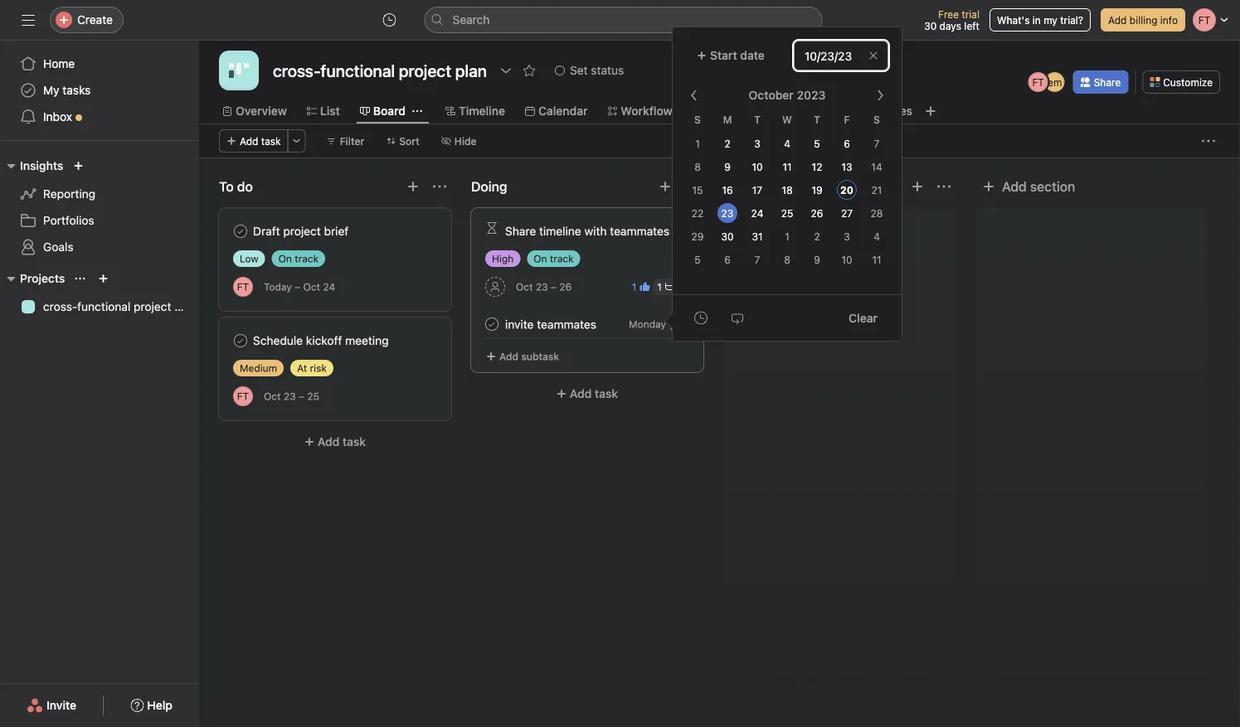 Task type: vqa. For each thing, say whether or not it's contained in the screenshot.
"settings" 'tab list'
no



Task type: locate. For each thing, give the bounding box(es) containing it.
share button
[[1074, 71, 1129, 94]]

trial
[[962, 8, 980, 20]]

2 horizontal spatial 23
[[722, 208, 734, 219]]

completed checkbox left draft
[[231, 222, 251, 241]]

1 horizontal spatial 3
[[844, 231, 850, 243]]

0 horizontal spatial on
[[279, 253, 292, 265]]

1 horizontal spatial 4
[[874, 231, 880, 243]]

– up the invite teammates
[[551, 281, 557, 293]]

add task image
[[659, 180, 672, 193]]

completed image
[[482, 315, 502, 334]]

2 1 button from the left
[[653, 279, 690, 295]]

hide sidebar image
[[22, 13, 35, 27]]

25 down 18
[[781, 208, 794, 219]]

1 horizontal spatial add task image
[[911, 180, 924, 193]]

completed image up medium
[[231, 331, 251, 351]]

0 horizontal spatial 11
[[783, 161, 792, 173]]

2 ft button from the top
[[233, 387, 253, 407]]

7 down 31
[[755, 254, 760, 266]]

ft left the em
[[1033, 76, 1045, 88]]

add down oct 23 – 25
[[318, 435, 340, 449]]

2 on from the left
[[534, 253, 547, 265]]

ft button for draft project brief
[[233, 277, 253, 297]]

0 vertical spatial completed checkbox
[[231, 222, 251, 241]]

24
[[752, 208, 764, 219], [323, 281, 335, 293]]

on
[[279, 253, 292, 265], [534, 253, 547, 265]]

11
[[783, 161, 792, 173], [873, 254, 882, 266]]

29
[[692, 231, 704, 243]]

insights
[[20, 159, 63, 173]]

t
[[754, 114, 761, 125], [814, 114, 821, 125]]

ft button for schedule kickoff meeting
[[233, 387, 253, 407]]

reporting
[[43, 187, 96, 201]]

teammates
[[610, 224, 670, 238], [537, 318, 597, 331]]

set to repeat image
[[731, 312, 744, 325]]

0 vertical spatial 3
[[755, 138, 761, 150]]

task for add task button under the 20
[[847, 226, 871, 240]]

on up today
[[279, 253, 292, 265]]

0 vertical spatial 11
[[783, 161, 792, 173]]

more section actions image down "hide" dropdown button
[[433, 180, 446, 193]]

26 up the invite teammates
[[560, 281, 572, 293]]

add task down overview
[[240, 135, 281, 147]]

on track for timeline
[[534, 253, 574, 265]]

add task down oct 23 – 25
[[318, 435, 366, 449]]

1 horizontal spatial 7
[[874, 138, 880, 150]]

1 horizontal spatial on
[[534, 253, 547, 265]]

0 vertical spatial project
[[283, 224, 321, 238]]

add inside button
[[1109, 14, 1127, 26]]

with
[[585, 224, 607, 238]]

t down october
[[754, 114, 761, 125]]

on for timeline
[[534, 253, 547, 265]]

2 add task image from the left
[[911, 180, 924, 193]]

0 horizontal spatial 30
[[722, 231, 734, 243]]

share
[[1094, 76, 1121, 88], [505, 224, 536, 238]]

0 horizontal spatial t
[[754, 114, 761, 125]]

1 vertical spatial 23
[[536, 281, 548, 293]]

1 vertical spatial 3
[[844, 231, 850, 243]]

1 on track from the left
[[279, 253, 319, 265]]

my tasks link
[[10, 77, 189, 104]]

search list box
[[424, 7, 823, 33]]

3 down dashboard
[[755, 138, 761, 150]]

2
[[725, 138, 731, 150], [814, 231, 820, 243]]

1 vertical spatial teammates
[[537, 318, 597, 331]]

completed image
[[231, 222, 251, 241], [231, 331, 251, 351]]

teammates right with
[[610, 224, 670, 238]]

today
[[264, 281, 292, 293]]

1 horizontal spatial 6
[[844, 138, 850, 150]]

track for project
[[295, 253, 319, 265]]

share right the em
[[1094, 76, 1121, 88]]

1 horizontal spatial 23
[[536, 281, 548, 293]]

project left plan
[[134, 300, 171, 314]]

5 down 29
[[695, 254, 701, 266]]

1 horizontal spatial teammates
[[610, 224, 670, 238]]

subtask
[[521, 351, 559, 363]]

10 down 27
[[842, 254, 853, 266]]

1 horizontal spatial more section actions image
[[938, 180, 951, 193]]

0 vertical spatial teammates
[[610, 224, 670, 238]]

completed checkbox up medium
[[231, 331, 251, 351]]

0 vertical spatial 25
[[781, 208, 794, 219]]

section
[[1031, 179, 1076, 195]]

0 horizontal spatial 3
[[755, 138, 761, 150]]

24 right today
[[323, 281, 335, 293]]

project left brief
[[283, 224, 321, 238]]

7 up 14 at the right top
[[874, 138, 880, 150]]

add left billing
[[1109, 14, 1127, 26]]

brief
[[324, 224, 349, 238]]

0 horizontal spatial share
[[505, 224, 536, 238]]

add for add subtask button
[[500, 351, 519, 363]]

add task for add task button under the 20
[[822, 226, 871, 240]]

None text field
[[269, 56, 491, 85]]

share timeline with teammates
[[505, 224, 670, 238]]

0 vertical spatial completed image
[[231, 222, 251, 241]]

ft button down "low"
[[233, 277, 253, 297]]

30
[[925, 20, 937, 32], [722, 231, 734, 243]]

2 horizontal spatial oct
[[516, 281, 533, 293]]

0 horizontal spatial oct
[[264, 391, 281, 402]]

2 completed image from the top
[[231, 331, 251, 351]]

5 up 12
[[814, 138, 820, 150]]

on for project
[[279, 253, 292, 265]]

show options image
[[500, 64, 513, 77]]

medium
[[240, 363, 277, 374]]

oct right today
[[303, 281, 320, 293]]

ft down medium
[[237, 391, 249, 402]]

1 ft button from the top
[[233, 277, 253, 297]]

on track down draft project brief
[[279, 253, 319, 265]]

ft down "low"
[[237, 281, 249, 293]]

0 horizontal spatial 4
[[784, 138, 791, 150]]

ft button down medium
[[233, 387, 253, 407]]

what's
[[997, 14, 1030, 26]]

2 vertical spatial 23
[[284, 391, 296, 402]]

1 horizontal spatial 5
[[814, 138, 820, 150]]

1 vertical spatial share
[[505, 224, 536, 238]]

0 vertical spatial 5
[[814, 138, 820, 150]]

25
[[781, 208, 794, 219], [307, 391, 319, 402]]

1 horizontal spatial 25
[[781, 208, 794, 219]]

hide
[[455, 135, 477, 147]]

16
[[722, 185, 733, 196]]

s down 'next month' icon
[[874, 114, 880, 125]]

0 horizontal spatial s
[[695, 114, 701, 125]]

1 vertical spatial 5
[[695, 254, 701, 266]]

share inside share button
[[1094, 76, 1121, 88]]

previous month image
[[688, 89, 701, 102]]

workflow
[[621, 104, 673, 118]]

add left section
[[1002, 179, 1027, 195]]

t down the 2023 at the top right of the page
[[814, 114, 821, 125]]

sort
[[399, 135, 420, 147]]

new project or portfolio image
[[98, 274, 108, 284]]

start date
[[710, 49, 765, 62]]

0 horizontal spatial 8
[[695, 161, 701, 173]]

set status
[[570, 63, 624, 77]]

2 vertical spatial ft
[[237, 391, 249, 402]]

0 horizontal spatial 10
[[752, 161, 763, 173]]

next month image
[[874, 89, 887, 102]]

0 horizontal spatial 6
[[725, 254, 731, 266]]

1 button
[[629, 279, 653, 295], [653, 279, 690, 295]]

19
[[812, 185, 823, 196]]

30 left 'days'
[[925, 20, 937, 32]]

30 inside free trial 30 days left
[[925, 20, 937, 32]]

0 horizontal spatial 24
[[323, 281, 335, 293]]

add task image for done
[[911, 180, 924, 193]]

0 vertical spatial 8
[[695, 161, 701, 173]]

8
[[695, 161, 701, 173], [784, 254, 791, 266]]

1 vertical spatial 7
[[755, 254, 760, 266]]

0 horizontal spatial 9
[[725, 161, 731, 173]]

– for schedule kickoff meeting
[[299, 391, 305, 402]]

2 completed checkbox from the top
[[231, 331, 251, 351]]

1 horizontal spatial t
[[814, 114, 821, 125]]

0 vertical spatial share
[[1094, 76, 1121, 88]]

1 vertical spatial 4
[[874, 231, 880, 243]]

10
[[752, 161, 763, 173], [842, 254, 853, 266]]

trial?
[[1061, 14, 1084, 26]]

26
[[811, 208, 824, 219], [560, 281, 572, 293]]

s
[[695, 114, 701, 125], [874, 114, 880, 125]]

4 down w
[[784, 138, 791, 150]]

share for share
[[1094, 76, 1121, 88]]

9 down 19
[[814, 254, 821, 266]]

1 vertical spatial 11
[[873, 254, 882, 266]]

10 up 17
[[752, 161, 763, 173]]

cross-
[[43, 300, 77, 314]]

w
[[783, 114, 792, 125]]

26 down 19
[[811, 208, 824, 219]]

1 vertical spatial completed checkbox
[[231, 331, 251, 351]]

0 horizontal spatial track
[[295, 253, 319, 265]]

insights element
[[0, 151, 199, 264]]

0 vertical spatial 4
[[784, 138, 791, 150]]

5
[[814, 138, 820, 150], [695, 254, 701, 266]]

Completed checkbox
[[231, 222, 251, 241], [231, 331, 251, 351]]

add task button down subtask on the left top
[[471, 379, 704, 409]]

0 horizontal spatial project
[[134, 300, 171, 314]]

1 horizontal spatial 24
[[752, 208, 764, 219]]

add task image
[[407, 180, 420, 193], [911, 180, 924, 193]]

2 track from the left
[[550, 253, 574, 265]]

23 for share timeline with teammates
[[536, 281, 548, 293]]

1 horizontal spatial 2
[[814, 231, 820, 243]]

home link
[[10, 51, 189, 77]]

track down timeline
[[550, 253, 574, 265]]

m
[[723, 114, 732, 125]]

ft
[[1033, 76, 1045, 88], [237, 281, 249, 293], [237, 391, 249, 402]]

meeting
[[345, 334, 389, 348]]

track for timeline
[[550, 253, 574, 265]]

1 t from the left
[[754, 114, 761, 125]]

11 up 18
[[783, 161, 792, 173]]

track down draft project brief
[[295, 253, 319, 265]]

add task for add task button below subtask on the left top
[[570, 387, 618, 401]]

add down 27
[[822, 226, 844, 240]]

add tab image
[[924, 105, 938, 118]]

invite button
[[16, 691, 87, 721]]

4 down '28' at the right top
[[874, 231, 880, 243]]

0 vertical spatial 23
[[722, 208, 734, 219]]

11 down '28' at the right top
[[873, 254, 882, 266]]

1 vertical spatial 6
[[725, 254, 731, 266]]

left
[[965, 20, 980, 32]]

add billing info
[[1109, 14, 1178, 26]]

2 down m
[[725, 138, 731, 150]]

add task button down oct 23 – 25
[[219, 427, 451, 457]]

add down overview link
[[240, 135, 258, 147]]

customize button
[[1143, 71, 1221, 94]]

october 2023 button
[[738, 80, 853, 110]]

0 horizontal spatial 25
[[307, 391, 319, 402]]

oct
[[303, 281, 320, 293], [516, 281, 533, 293], [264, 391, 281, 402]]

2 more section actions image from the left
[[938, 180, 951, 193]]

1 completed checkbox from the top
[[231, 222, 251, 241]]

teammates up subtask on the left top
[[537, 318, 597, 331]]

add task image down sort
[[407, 180, 420, 193]]

more section actions image right 21
[[938, 180, 951, 193]]

0 horizontal spatial 26
[[560, 281, 572, 293]]

2 on track from the left
[[534, 253, 574, 265]]

1 vertical spatial 2
[[814, 231, 820, 243]]

high
[[492, 253, 514, 265]]

9 up done
[[725, 161, 731, 173]]

1
[[696, 138, 700, 150], [785, 231, 790, 243], [632, 281, 637, 293], [658, 281, 662, 293]]

invite
[[505, 318, 534, 331]]

0 vertical spatial 24
[[752, 208, 764, 219]]

add for add task button below subtask on the left top
[[570, 387, 592, 401]]

add task image right 21
[[911, 180, 924, 193]]

add subtask
[[500, 351, 559, 363]]

search
[[453, 13, 490, 27]]

2 s from the left
[[874, 114, 880, 125]]

1 vertical spatial completed image
[[231, 331, 251, 351]]

oct down medium
[[264, 391, 281, 402]]

1 button up monday
[[629, 279, 653, 295]]

1 button up monday button
[[653, 279, 690, 295]]

1 track from the left
[[295, 253, 319, 265]]

1 vertical spatial 8
[[784, 254, 791, 266]]

task
[[261, 135, 281, 147], [847, 226, 871, 240], [595, 387, 618, 401], [343, 435, 366, 449]]

1 vertical spatial ft button
[[233, 387, 253, 407]]

overview link
[[222, 102, 287, 120]]

1 on from the left
[[279, 253, 292, 265]]

add left subtask on the left top
[[500, 351, 519, 363]]

0 horizontal spatial add task image
[[407, 180, 420, 193]]

2 t from the left
[[814, 114, 821, 125]]

1 horizontal spatial 10
[[842, 254, 853, 266]]

– down at
[[299, 391, 305, 402]]

23
[[722, 208, 734, 219], [536, 281, 548, 293], [284, 391, 296, 402]]

add down the invite teammates
[[570, 387, 592, 401]]

0 vertical spatial 2
[[725, 138, 731, 150]]

0 horizontal spatial on track
[[279, 253, 319, 265]]

1 horizontal spatial 30
[[925, 20, 937, 32]]

0 vertical spatial 30
[[925, 20, 937, 32]]

more section actions image for done
[[938, 180, 951, 193]]

1 horizontal spatial track
[[550, 253, 574, 265]]

0 horizontal spatial more section actions image
[[433, 180, 446, 193]]

add time image
[[695, 312, 708, 325]]

add task down the invite teammates
[[570, 387, 618, 401]]

1 vertical spatial 30
[[722, 231, 734, 243]]

1 horizontal spatial project
[[283, 224, 321, 238]]

1 horizontal spatial 26
[[811, 208, 824, 219]]

2 down 19
[[814, 231, 820, 243]]

24 down 17
[[752, 208, 764, 219]]

board
[[373, 104, 406, 118]]

track
[[295, 253, 319, 265], [550, 253, 574, 265]]

1 completed image from the top
[[231, 222, 251, 241]]

1 vertical spatial 9
[[814, 254, 821, 266]]

tab actions image
[[412, 106, 422, 116]]

0 vertical spatial 10
[[752, 161, 763, 173]]

0 horizontal spatial teammates
[[537, 318, 597, 331]]

add task down 27
[[822, 226, 871, 240]]

on track
[[279, 253, 319, 265], [534, 253, 574, 265]]

1 more section actions image from the left
[[433, 180, 446, 193]]

board image
[[229, 61, 249, 80]]

8 up the 15 at the top
[[695, 161, 701, 173]]

1 horizontal spatial share
[[1094, 76, 1121, 88]]

0 vertical spatial ft button
[[233, 277, 253, 297]]

25 down at risk
[[307, 391, 319, 402]]

on track for project
[[279, 253, 319, 265]]

23 for schedule kickoff meeting
[[284, 391, 296, 402]]

30 right 29
[[722, 231, 734, 243]]

home
[[43, 57, 75, 71]]

s down previous month icon
[[695, 114, 701, 125]]

1 vertical spatial ft
[[237, 281, 249, 293]]

add task button down overview link
[[219, 129, 288, 153]]

more section actions image
[[433, 180, 446, 193], [938, 180, 951, 193]]

8 down 18
[[784, 254, 791, 266]]

1 add task image from the left
[[407, 180, 420, 193]]

completed image left draft
[[231, 222, 251, 241]]

1 vertical spatial project
[[134, 300, 171, 314]]

f
[[844, 114, 850, 125]]

oct up invite
[[516, 281, 533, 293]]

insights button
[[0, 156, 63, 176]]

0 horizontal spatial 23
[[284, 391, 296, 402]]

at risk
[[297, 363, 327, 374]]

1 horizontal spatial on track
[[534, 253, 574, 265]]

on track down timeline
[[534, 253, 574, 265]]

share right dependencies icon
[[505, 224, 536, 238]]

1 vertical spatial 24
[[323, 281, 335, 293]]

clear
[[849, 311, 878, 325]]

on up oct 23 – 26
[[534, 253, 547, 265]]

1 horizontal spatial s
[[874, 114, 880, 125]]

0 vertical spatial 7
[[874, 138, 880, 150]]

3 down 27
[[844, 231, 850, 243]]

3
[[755, 138, 761, 150], [844, 231, 850, 243]]

1 vertical spatial 10
[[842, 254, 853, 266]]

1 up monday
[[658, 281, 662, 293]]

goals
[[43, 240, 74, 254]]



Task type: describe. For each thing, give the bounding box(es) containing it.
task for add task button below subtask on the left top
[[595, 387, 618, 401]]

1 horizontal spatial 11
[[873, 254, 882, 266]]

oct 23 – 26
[[516, 281, 572, 293]]

share for share timeline with teammates
[[505, 224, 536, 238]]

timeline
[[459, 104, 505, 118]]

new image
[[73, 161, 83, 171]]

add task button down the 20
[[734, 218, 946, 248]]

1 down "dashboard" link
[[696, 138, 700, 150]]

kickoff
[[306, 334, 342, 348]]

clear due date image
[[869, 51, 879, 61]]

oct for share timeline with teammates
[[516, 281, 533, 293]]

invite
[[47, 699, 76, 713]]

at
[[297, 363, 307, 374]]

more actions image
[[292, 136, 302, 146]]

october 2023
[[749, 88, 826, 102]]

dependencies image
[[485, 222, 499, 235]]

dashboard
[[706, 104, 766, 118]]

1 horizontal spatial 8
[[784, 254, 791, 266]]

dashboard link
[[693, 102, 766, 120]]

my
[[43, 83, 59, 97]]

in
[[1033, 14, 1041, 26]]

add to starred image
[[523, 64, 536, 77]]

functional
[[77, 300, 131, 314]]

completed image for draft project brief
[[231, 222, 251, 241]]

add section button
[[976, 172, 1082, 202]]

free trial 30 days left
[[925, 8, 980, 32]]

14
[[872, 161, 883, 173]]

invite teammates
[[505, 318, 597, 331]]

21
[[872, 185, 882, 196]]

plan
[[174, 300, 197, 314]]

0 vertical spatial 9
[[725, 161, 731, 173]]

start
[[710, 49, 738, 62]]

status
[[591, 63, 624, 77]]

billing
[[1130, 14, 1158, 26]]

projects button
[[0, 269, 65, 289]]

completed image for schedule kickoff meeting
[[231, 331, 251, 351]]

inbox link
[[10, 104, 189, 130]]

what's in my trial?
[[997, 14, 1084, 26]]

clear button
[[838, 303, 889, 333]]

0 vertical spatial 6
[[844, 138, 850, 150]]

12
[[812, 161, 823, 173]]

set status button
[[548, 59, 632, 82]]

31
[[752, 231, 763, 243]]

1 s from the left
[[695, 114, 701, 125]]

help
[[147, 699, 173, 713]]

my
[[1044, 14, 1058, 26]]

doing
[[471, 179, 507, 195]]

13
[[842, 161, 853, 173]]

reporting link
[[10, 181, 189, 207]]

1 horizontal spatial 9
[[814, 254, 821, 266]]

add task image for to do
[[407, 180, 420, 193]]

history image
[[383, 13, 396, 27]]

1 horizontal spatial oct
[[303, 281, 320, 293]]

customize
[[1164, 76, 1213, 88]]

Completed checkbox
[[482, 315, 502, 334]]

0 vertical spatial 26
[[811, 208, 824, 219]]

ft for draft project brief
[[237, 281, 249, 293]]

project inside 'link'
[[134, 300, 171, 314]]

add for add task button underneath oct 23 – 25
[[318, 435, 340, 449]]

calendar
[[539, 104, 588, 118]]

task for add task button below overview link
[[261, 135, 281, 147]]

oct for schedule kickoff meeting
[[264, 391, 281, 402]]

filter
[[340, 135, 365, 147]]

more actions image
[[1202, 134, 1216, 148]]

tasks
[[63, 83, 91, 97]]

28
[[871, 208, 883, 219]]

add subtask button
[[479, 345, 567, 368]]

– for share timeline with teammates
[[551, 281, 557, 293]]

0 horizontal spatial 2
[[725, 138, 731, 150]]

task for add task button underneath oct 23 – 25
[[343, 435, 366, 449]]

board link
[[360, 102, 406, 120]]

list
[[320, 104, 340, 118]]

add for add task button under the 20
[[822, 226, 844, 240]]

ft for schedule kickoff meeting
[[237, 391, 249, 402]]

global element
[[0, 41, 199, 140]]

october
[[749, 88, 794, 102]]

0 horizontal spatial 7
[[755, 254, 760, 266]]

Due date text field
[[794, 41, 889, 71]]

timeline
[[539, 224, 582, 238]]

to do
[[219, 179, 253, 195]]

list link
[[307, 102, 340, 120]]

low
[[240, 253, 259, 265]]

oct 23 – 25
[[264, 391, 319, 402]]

messages
[[799, 104, 854, 118]]

completed checkbox for schedule kickoff meeting
[[231, 331, 251, 351]]

free
[[939, 8, 959, 20]]

risk
[[310, 363, 327, 374]]

info
[[1161, 14, 1178, 26]]

1 right 31
[[785, 231, 790, 243]]

completed checkbox for draft project brief
[[231, 222, 251, 241]]

messages link
[[786, 102, 854, 120]]

– right today
[[295, 281, 301, 293]]

create button
[[50, 7, 124, 33]]

add task for add task button underneath oct 23 – 25
[[318, 435, 366, 449]]

20
[[841, 185, 854, 196]]

22
[[692, 208, 704, 219]]

add section
[[1002, 179, 1076, 195]]

2023
[[797, 88, 826, 102]]

date
[[741, 49, 765, 62]]

what's in my trial? button
[[990, 8, 1091, 32]]

projects element
[[0, 264, 199, 324]]

set
[[570, 63, 588, 77]]

0 vertical spatial ft
[[1033, 76, 1045, 88]]

projects
[[20, 272, 65, 285]]

draft
[[253, 224, 280, 238]]

add for add section button
[[1002, 179, 1027, 195]]

today – oct 24
[[264, 281, 335, 293]]

1 vertical spatial 25
[[307, 391, 319, 402]]

add task for add task button below overview link
[[240, 135, 281, 147]]

files link
[[874, 102, 913, 120]]

days
[[940, 20, 962, 32]]

15
[[693, 185, 703, 196]]

show options, current sort, top image
[[75, 274, 85, 284]]

schedule
[[253, 334, 303, 348]]

1 up monday button
[[632, 281, 637, 293]]

1 1 button from the left
[[629, 279, 653, 295]]

0 horizontal spatial 5
[[695, 254, 701, 266]]

17
[[753, 185, 763, 196]]

monday
[[629, 319, 666, 330]]

more section actions image for to do
[[433, 180, 446, 193]]

my tasks
[[43, 83, 91, 97]]

1 vertical spatial 26
[[560, 281, 572, 293]]

goals link
[[10, 234, 189, 261]]

add for add task button below overview link
[[240, 135, 258, 147]]

em
[[1048, 76, 1062, 88]]

add billing info button
[[1101, 8, 1186, 32]]

done
[[724, 179, 756, 195]]

schedule kickoff meeting
[[253, 334, 389, 348]]

hide button
[[434, 129, 484, 153]]



